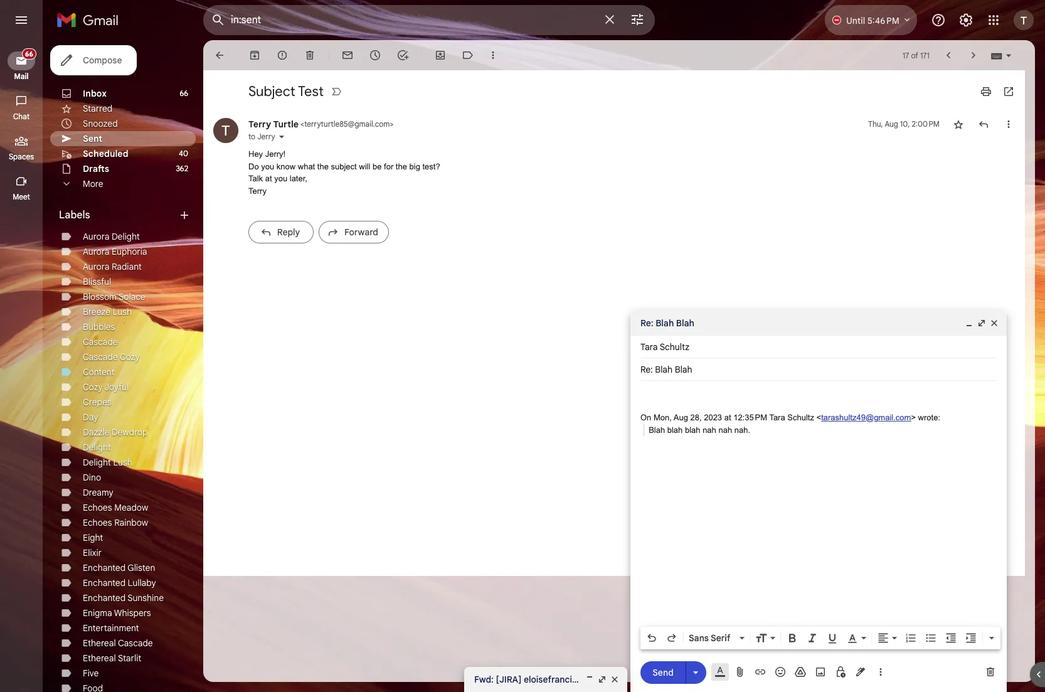 Task type: vqa. For each thing, say whether or not it's contained in the screenshot.
dino Link
yes



Task type: describe. For each thing, give the bounding box(es) containing it.
echoes for echoes meadow
[[83, 502, 112, 513]]

labels heading
[[59, 209, 178, 221]]

fwd:
[[474, 674, 494, 685]]

cascade link
[[83, 336, 118, 348]]

what
[[298, 162, 315, 171]]

entertainment link
[[83, 622, 139, 634]]

ethereal for ethereal starlit
[[83, 653, 116, 664]]

back to sent mail image
[[213, 49, 226, 61]]

labels
[[59, 209, 90, 221]]

advanced search options image
[[625, 7, 650, 32]]

cascade for cascade cozy
[[83, 351, 118, 363]]

cascade for 'cascade' link
[[83, 336, 118, 348]]

0 vertical spatial cozy
[[120, 351, 140, 363]]

Message Body text field
[[641, 387, 997, 623]]

blissful
[[83, 276, 111, 287]]

ethereal starlit link
[[83, 653, 141, 664]]

Search in mail search field
[[203, 5, 655, 35]]

mail heading
[[0, 72, 43, 82]]

will
[[359, 162, 370, 171]]

enigma
[[83, 607, 112, 619]]

dreamy
[[83, 487, 113, 498]]

dazzle dewdrop
[[83, 427, 148, 438]]

echoes rainbow link
[[83, 517, 148, 528]]

66 inside 66 link
[[25, 50, 33, 58]]

bubbles link
[[83, 321, 115, 333]]

delight link
[[83, 442, 111, 453]]

big
[[409, 162, 420, 171]]

Not starred checkbox
[[953, 118, 965, 131]]

aurora radiant link
[[83, 261, 142, 272]]

jerry
[[257, 132, 275, 141]]

newer image
[[942, 49, 955, 61]]

subject
[[248, 83, 295, 100]]

toggle confidential mode image
[[835, 666, 847, 678]]

aurora euphoria
[[83, 246, 147, 257]]

2 nah from the left
[[719, 425, 732, 435]]

later,
[[290, 174, 307, 183]]

serif
[[711, 632, 731, 644]]

elixir link
[[83, 547, 102, 558]]

eight
[[83, 532, 103, 543]]

formatting options toolbar
[[641, 627, 1001, 649]]

hey
[[248, 149, 263, 159]]

eight link
[[83, 532, 103, 543]]

spaces
[[9, 152, 34, 161]]

< inside terry turtle < terryturtle85@gmail.com >
[[301, 119, 304, 129]]

breeze lush link
[[83, 306, 132, 318]]

1 vertical spatial to
[[667, 674, 676, 685]]

delight for delight lush
[[83, 457, 111, 468]]

whispers
[[114, 607, 151, 619]]

delight for the delight link
[[83, 442, 111, 453]]

lush for breeze lush
[[113, 306, 132, 318]]

mark as unread image
[[341, 49, 354, 61]]

to jerry
[[248, 132, 275, 141]]

for
[[384, 162, 394, 171]]

enchanted for enchanted lullaby
[[83, 577, 126, 589]]

drafts link
[[83, 163, 109, 174]]

euphoria
[[112, 246, 147, 257]]

< inside message body text field
[[817, 413, 821, 422]]

main menu image
[[14, 13, 29, 28]]

fwd: [jira] eloisefrancis23 assigned gtms-16 to you
[[474, 674, 693, 685]]

dazzle
[[83, 427, 109, 438]]

pop out image
[[597, 675, 607, 685]]

send
[[653, 667, 674, 678]]

snoozed
[[83, 118, 118, 129]]

crepes link
[[83, 397, 111, 408]]

aurora for aurora delight
[[83, 231, 109, 242]]

scheduled
[[83, 148, 128, 159]]

minimize image for pop out image at bottom
[[585, 675, 595, 685]]

enchanted for enchanted sunshine
[[83, 592, 126, 604]]

pop out image
[[977, 318, 987, 328]]

more button
[[50, 176, 196, 191]]

breeze lush
[[83, 306, 132, 318]]

enchanted for enchanted glisten
[[83, 562, 126, 574]]

eloisefrancis23
[[524, 674, 586, 685]]

dino
[[83, 472, 101, 483]]

dazzle dewdrop link
[[83, 427, 148, 438]]

blossom solace
[[83, 291, 145, 302]]

italic ‪(⌘i)‬ image
[[806, 632, 819, 644]]

spaces heading
[[0, 152, 43, 162]]

starred
[[83, 103, 112, 114]]

0 vertical spatial delight
[[112, 231, 140, 242]]

enchanted lullaby link
[[83, 577, 156, 589]]

aurora euphoria link
[[83, 246, 147, 257]]

on
[[641, 413, 652, 422]]

inbox link
[[83, 88, 107, 99]]

support image
[[931, 13, 946, 28]]

bubbles
[[83, 321, 115, 333]]

starred link
[[83, 103, 112, 114]]

search in mail image
[[207, 9, 230, 31]]

report spam image
[[276, 49, 289, 61]]

meadow
[[114, 502, 148, 513]]

snooze image
[[369, 49, 382, 61]]

aurora radiant
[[83, 261, 142, 272]]

10,
[[900, 119, 910, 129]]

select input tool image
[[1005, 51, 1013, 60]]

enchanted lullaby
[[83, 577, 156, 589]]

0 vertical spatial you
[[261, 162, 274, 171]]

1 blah from the left
[[667, 425, 683, 435]]

aug inside message body text field
[[674, 413, 688, 422]]

Search in mail text field
[[231, 14, 595, 26]]

blossom solace link
[[83, 291, 145, 302]]

show details image
[[278, 133, 285, 141]]

echoes meadow
[[83, 502, 148, 513]]

blissful link
[[83, 276, 111, 287]]

dreamy link
[[83, 487, 113, 498]]

thu, aug 10, 2:00 pm cell
[[868, 118, 940, 131]]

indent more ‪(⌘])‬ image
[[965, 632, 978, 644]]

insert files using drive image
[[794, 666, 807, 678]]

content
[[83, 366, 114, 378]]

be
[[373, 162, 382, 171]]

aug inside cell
[[885, 119, 898, 129]]

numbered list ‪(⌘⇧7)‬ image
[[905, 632, 917, 644]]

close image
[[990, 318, 1000, 328]]

insert signature image
[[855, 666, 867, 678]]

undo ‪(⌘z)‬ image
[[646, 632, 658, 644]]

do
[[248, 162, 259, 171]]

talk
[[248, 174, 263, 183]]

17 of 171
[[903, 51, 930, 60]]

five
[[83, 668, 99, 679]]

not starred image
[[953, 118, 965, 131]]

rainbow
[[114, 517, 148, 528]]

clear search image
[[597, 7, 622, 32]]

echoes for echoes rainbow
[[83, 517, 112, 528]]

close image
[[610, 675, 620, 685]]

sans
[[689, 632, 709, 644]]

know
[[277, 162, 296, 171]]

labels image
[[462, 49, 474, 61]]

1 terry from the top
[[248, 119, 271, 130]]

compose button
[[50, 45, 137, 75]]

thu, aug 10, 2:00 pm
[[868, 119, 940, 129]]



Task type: locate. For each thing, give the bounding box(es) containing it.
1 echoes from the top
[[83, 502, 112, 513]]

> inside message body text field
[[911, 413, 916, 422]]

1 horizontal spatial aug
[[885, 119, 898, 129]]

joyful
[[104, 382, 129, 393]]

delight lush link
[[83, 457, 132, 468]]

navigation
[[0, 40, 44, 692]]

indent less ‪(⌘[)‬ image
[[945, 632, 958, 644]]

> up for
[[390, 119, 394, 129]]

0 horizontal spatial aug
[[674, 413, 688, 422]]

< right turtle
[[301, 119, 304, 129]]

mail
[[14, 72, 29, 81]]

sent link
[[83, 133, 102, 144]]

more options image
[[877, 666, 885, 678]]

glisten
[[128, 562, 155, 574]]

older image
[[968, 49, 980, 61]]

2 blah from the left
[[685, 425, 701, 435]]

lush for delight lush
[[113, 457, 132, 468]]

2 vertical spatial cascade
[[118, 638, 153, 649]]

radiant
[[112, 261, 142, 272]]

echoes meadow link
[[83, 502, 148, 513]]

jerry!
[[265, 149, 286, 159]]

cozy joyful link
[[83, 382, 129, 393]]

1 vertical spatial you
[[274, 174, 287, 183]]

thu,
[[868, 119, 883, 129]]

settings image
[[959, 13, 974, 28]]

the right for
[[396, 162, 407, 171]]

enchanted glisten link
[[83, 562, 155, 574]]

aug left 10,
[[885, 119, 898, 129]]

more
[[83, 178, 103, 189]]

1 horizontal spatial <
[[817, 413, 821, 422]]

wrote:
[[918, 413, 941, 422]]

1 vertical spatial >
[[911, 413, 916, 422]]

1 horizontal spatial 66
[[180, 88, 188, 98]]

[jira]
[[496, 674, 522, 685]]

elixir
[[83, 547, 102, 558]]

12:35 pm
[[734, 413, 767, 422]]

more formatting options image
[[986, 632, 998, 644]]

terry up to jerry
[[248, 119, 271, 130]]

1 vertical spatial 66
[[180, 88, 188, 98]]

ethereal down entertainment link
[[83, 638, 116, 649]]

2 vertical spatial enchanted
[[83, 592, 126, 604]]

1 nah from the left
[[703, 425, 716, 435]]

1 vertical spatial minimize image
[[585, 675, 595, 685]]

navigation containing mail
[[0, 40, 44, 692]]

delight lush
[[83, 457, 132, 468]]

1 horizontal spatial cozy
[[120, 351, 140, 363]]

blah down 28,
[[685, 425, 701, 435]]

gmail image
[[56, 8, 125, 33]]

the
[[317, 162, 329, 171], [396, 162, 407, 171]]

16
[[656, 674, 665, 685]]

0 horizontal spatial minimize image
[[585, 675, 595, 685]]

aurora for aurora euphoria
[[83, 246, 109, 257]]

the right what
[[317, 162, 329, 171]]

dino link
[[83, 472, 101, 483]]

ethereal for ethereal cascade
[[83, 638, 116, 649]]

hey jerry! do you know what the subject will be for the big test? talk at you later, terry
[[248, 149, 440, 195]]

you right send
[[678, 674, 693, 685]]

3 enchanted from the top
[[83, 592, 126, 604]]

0 horizontal spatial <
[[301, 119, 304, 129]]

move to inbox image
[[434, 49, 447, 61]]

bulleted list ‪(⌘⇧8)‬ image
[[925, 632, 937, 644]]

more send options image
[[690, 666, 702, 679]]

1 horizontal spatial nah
[[719, 425, 732, 435]]

sent
[[83, 133, 102, 144]]

0 horizontal spatial blah
[[667, 425, 683, 435]]

cascade
[[83, 336, 118, 348], [83, 351, 118, 363], [118, 638, 153, 649]]

2 the from the left
[[396, 162, 407, 171]]

more image
[[487, 49, 499, 61]]

0 vertical spatial <
[[301, 119, 304, 129]]

0 horizontal spatial 66
[[25, 50, 33, 58]]

reply link
[[248, 221, 314, 243]]

solace
[[119, 291, 145, 302]]

chat heading
[[0, 112, 43, 122]]

1 vertical spatial terry
[[248, 186, 267, 195]]

1 vertical spatial cozy
[[83, 382, 103, 393]]

dewdrop
[[112, 427, 148, 438]]

subject
[[331, 162, 357, 171]]

0 vertical spatial to
[[248, 132, 255, 141]]

attach files image
[[734, 666, 747, 678]]

0 horizontal spatial the
[[317, 162, 329, 171]]

enchanted down enchanted glisten "link"
[[83, 577, 126, 589]]

0 vertical spatial at
[[265, 174, 272, 183]]

mon,
[[654, 413, 672, 422]]

five link
[[83, 668, 99, 679]]

terryturtle85@gmail.com
[[304, 119, 390, 129]]

day
[[83, 412, 98, 423]]

enigma whispers link
[[83, 607, 151, 619]]

blah down mon,
[[667, 425, 683, 435]]

redo ‪(⌘y)‬ image
[[666, 632, 678, 644]]

minimize image left pop out icon
[[964, 318, 974, 328]]

0 horizontal spatial >
[[390, 119, 394, 129]]

blah blah blah nah nah nah.
[[649, 425, 750, 435]]

meet heading
[[0, 192, 43, 202]]

schultz
[[788, 413, 814, 422]]

1 vertical spatial at
[[725, 413, 731, 422]]

Subject field
[[641, 363, 997, 376]]

0 vertical spatial aurora
[[83, 231, 109, 242]]

0 vertical spatial 66
[[25, 50, 33, 58]]

dialog containing sans serif
[[631, 311, 1007, 692]]

1 aurora from the top
[[83, 231, 109, 242]]

archive image
[[248, 49, 261, 61]]

of
[[911, 51, 919, 60]]

bold ‪(⌘b)‬ image
[[786, 632, 799, 644]]

insert photo image
[[814, 666, 827, 678]]

enchanted sunshine
[[83, 592, 164, 604]]

turtle
[[273, 119, 299, 130]]

to right 16
[[667, 674, 676, 685]]

1 horizontal spatial blah
[[685, 425, 701, 435]]

1 vertical spatial ethereal
[[83, 653, 116, 664]]

compose
[[83, 55, 122, 66]]

lush down dewdrop
[[113, 457, 132, 468]]

breeze
[[83, 306, 111, 318]]

scheduled link
[[83, 148, 128, 159]]

terry turtle cell
[[248, 119, 394, 130]]

0 horizontal spatial cozy
[[83, 382, 103, 393]]

0 vertical spatial terry
[[248, 119, 271, 130]]

2 vertical spatial aurora
[[83, 261, 109, 272]]

discard draft ‪(⌘⇧d)‬ image
[[985, 666, 997, 678]]

delight up euphoria
[[112, 231, 140, 242]]

terry inside hey jerry! do you know what the subject will be for the big test? talk at you later, terry
[[248, 186, 267, 195]]

enchanted up the enigma
[[83, 592, 126, 604]]

echoes up eight
[[83, 517, 112, 528]]

cozy up crepes
[[83, 382, 103, 393]]

1 enchanted from the top
[[83, 562, 126, 574]]

0 vertical spatial lush
[[113, 306, 132, 318]]

> left wrote:
[[911, 413, 916, 422]]

0 vertical spatial aug
[[885, 119, 898, 129]]

underline ‪(⌘u)‬ image
[[826, 632, 839, 645]]

0 vertical spatial cascade
[[83, 336, 118, 348]]

1 the from the left
[[317, 162, 329, 171]]

66 up "mail"
[[25, 50, 33, 58]]

sans serif
[[689, 632, 731, 644]]

meet
[[13, 192, 30, 201]]

1 horizontal spatial at
[[725, 413, 731, 422]]

enchanted down elixir link
[[83, 562, 126, 574]]

2 echoes from the top
[[83, 517, 112, 528]]

1 vertical spatial aurora
[[83, 246, 109, 257]]

test?
[[423, 162, 440, 171]]

< right schultz
[[817, 413, 821, 422]]

lush down the blossom solace link
[[113, 306, 132, 318]]

0 vertical spatial >
[[390, 119, 394, 129]]

ethereal cascade link
[[83, 638, 153, 649]]

1 horizontal spatial >
[[911, 413, 916, 422]]

cascade up starlit
[[118, 638, 153, 649]]

delight down dazzle
[[83, 442, 111, 453]]

1 horizontal spatial to
[[667, 674, 676, 685]]

1 vertical spatial aug
[[674, 413, 688, 422]]

nah down on mon, aug 28, 2023 at 12:35 pm tara schultz <
[[719, 425, 732, 435]]

snoozed link
[[83, 118, 118, 129]]

insert emoji ‪(⌘⇧2)‬ image
[[774, 666, 787, 678]]

test
[[298, 83, 324, 100]]

enigma whispers
[[83, 607, 151, 619]]

1 vertical spatial lush
[[113, 457, 132, 468]]

2 terry from the top
[[248, 186, 267, 195]]

66
[[25, 50, 33, 58], [180, 88, 188, 98]]

0 horizontal spatial to
[[248, 132, 255, 141]]

cozy
[[120, 351, 140, 363], [83, 382, 103, 393]]

66 up 40
[[180, 88, 188, 98]]

echoes down "dreamy" link
[[83, 502, 112, 513]]

1 vertical spatial enchanted
[[83, 577, 126, 589]]

ethereal cascade
[[83, 638, 153, 649]]

reply
[[277, 227, 300, 238]]

enchanted sunshine link
[[83, 592, 164, 604]]

at inside hey jerry! do you know what the subject will be for the big test? talk at you later, terry
[[265, 174, 272, 183]]

delight down the delight link
[[83, 457, 111, 468]]

insert link ‪(⌘k)‬ image
[[754, 666, 767, 678]]

1 vertical spatial cascade
[[83, 351, 118, 363]]

aurora delight
[[83, 231, 140, 242]]

you right do
[[261, 162, 274, 171]]

1 vertical spatial echoes
[[83, 517, 112, 528]]

cascade down bubbles link
[[83, 336, 118, 348]]

> wrote:
[[911, 413, 941, 422]]

aurora up blissful
[[83, 261, 109, 272]]

chat
[[13, 112, 30, 121]]

lullaby
[[128, 577, 156, 589]]

subject test
[[248, 83, 324, 100]]

terry down talk
[[248, 186, 267, 195]]

0 horizontal spatial at
[[265, 174, 272, 183]]

sunshine
[[127, 592, 164, 604]]

2 enchanted from the top
[[83, 577, 126, 589]]

at right talk
[[265, 174, 272, 183]]

17
[[903, 51, 909, 60]]

2 vertical spatial delight
[[83, 457, 111, 468]]

inbox
[[83, 88, 107, 99]]

ethereal up five link
[[83, 653, 116, 664]]

content link
[[83, 366, 114, 378]]

minimize image left pop out image at bottom
[[585, 675, 595, 685]]

sans serif option
[[686, 632, 737, 644]]

0 vertical spatial enchanted
[[83, 562, 126, 574]]

aug left 28,
[[674, 413, 688, 422]]

2 vertical spatial you
[[678, 674, 693, 685]]

aurora up 'aurora euphoria' link
[[83, 231, 109, 242]]

delight
[[112, 231, 140, 242], [83, 442, 111, 453], [83, 457, 111, 468]]

2 aurora from the top
[[83, 246, 109, 257]]

minimize image for pop out icon
[[964, 318, 974, 328]]

1 horizontal spatial the
[[396, 162, 407, 171]]

0 vertical spatial minimize image
[[964, 318, 974, 328]]

> inside terry turtle < terryturtle85@gmail.com >
[[390, 119, 394, 129]]

cozy up joyful
[[120, 351, 140, 363]]

28,
[[691, 413, 702, 422]]

add to tasks image
[[397, 49, 409, 61]]

0 vertical spatial ethereal
[[83, 638, 116, 649]]

to left jerry
[[248, 132, 255, 141]]

dialog
[[631, 311, 1007, 692]]

1 vertical spatial <
[[817, 413, 821, 422]]

1 horizontal spatial minimize image
[[964, 318, 974, 328]]

2 ethereal from the top
[[83, 653, 116, 664]]

echoes
[[83, 502, 112, 513], [83, 517, 112, 528]]

0 vertical spatial echoes
[[83, 502, 112, 513]]

nah down 2023 at bottom right
[[703, 425, 716, 435]]

aurora delight link
[[83, 231, 140, 242]]

aurora down aurora delight link
[[83, 246, 109, 257]]

at right 2023 at bottom right
[[725, 413, 731, 422]]

blah
[[667, 425, 683, 435], [685, 425, 701, 435]]

aurora for aurora radiant
[[83, 261, 109, 272]]

2:00 pm
[[912, 119, 940, 129]]

aug
[[885, 119, 898, 129], [674, 413, 688, 422]]

terry turtle < terryturtle85@gmail.com >
[[248, 119, 394, 130]]

you down know
[[274, 174, 287, 183]]

nah.
[[735, 425, 750, 435]]

cascade down 'cascade' link
[[83, 351, 118, 363]]

3 aurora from the top
[[83, 261, 109, 272]]

1 vertical spatial delight
[[83, 442, 111, 453]]

minimize image
[[964, 318, 974, 328], [585, 675, 595, 685]]

1 ethereal from the top
[[83, 638, 116, 649]]

at inside message body text field
[[725, 413, 731, 422]]

0 horizontal spatial nah
[[703, 425, 716, 435]]

delete image
[[304, 49, 316, 61]]



